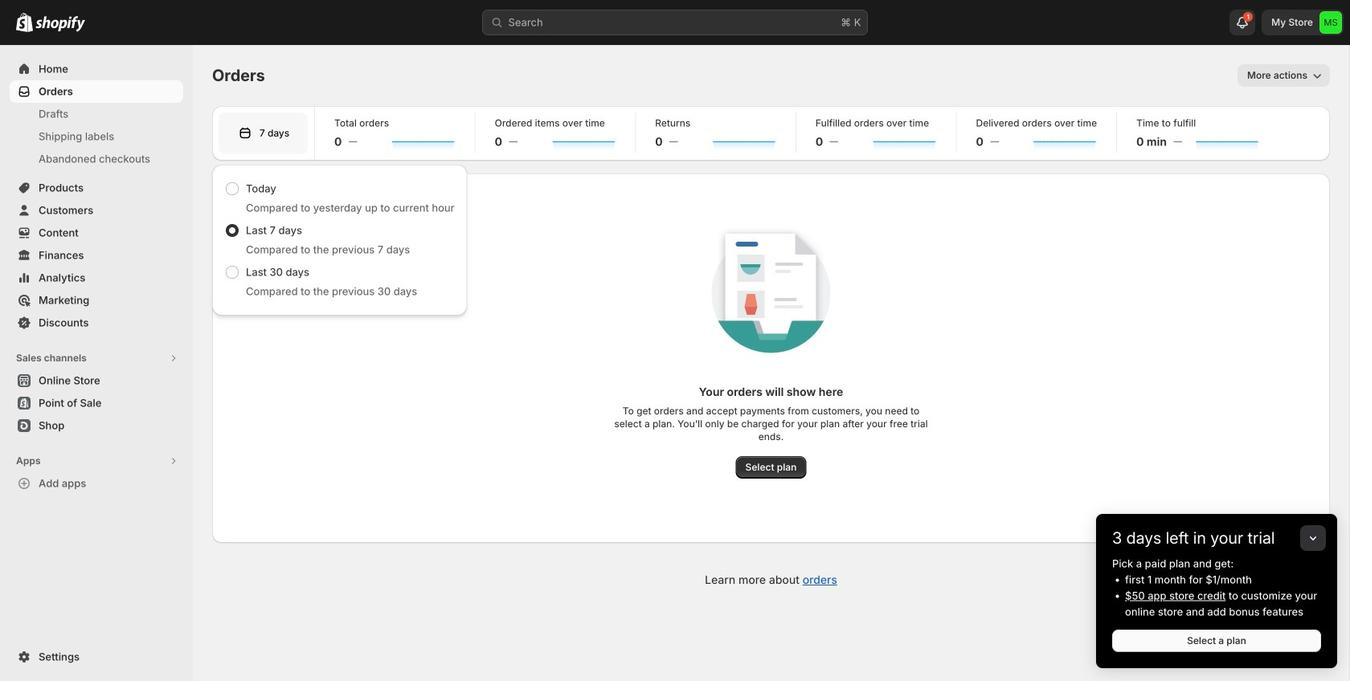 Task type: locate. For each thing, give the bounding box(es) containing it.
0 horizontal spatial shopify image
[[16, 13, 33, 32]]

shopify image
[[16, 13, 33, 32], [35, 16, 85, 32]]



Task type: vqa. For each thing, say whether or not it's contained in the screenshot.
the online within the Set up your online store button
no



Task type: describe. For each thing, give the bounding box(es) containing it.
my store image
[[1320, 11, 1342, 34]]

1 horizontal spatial shopify image
[[35, 16, 85, 32]]



